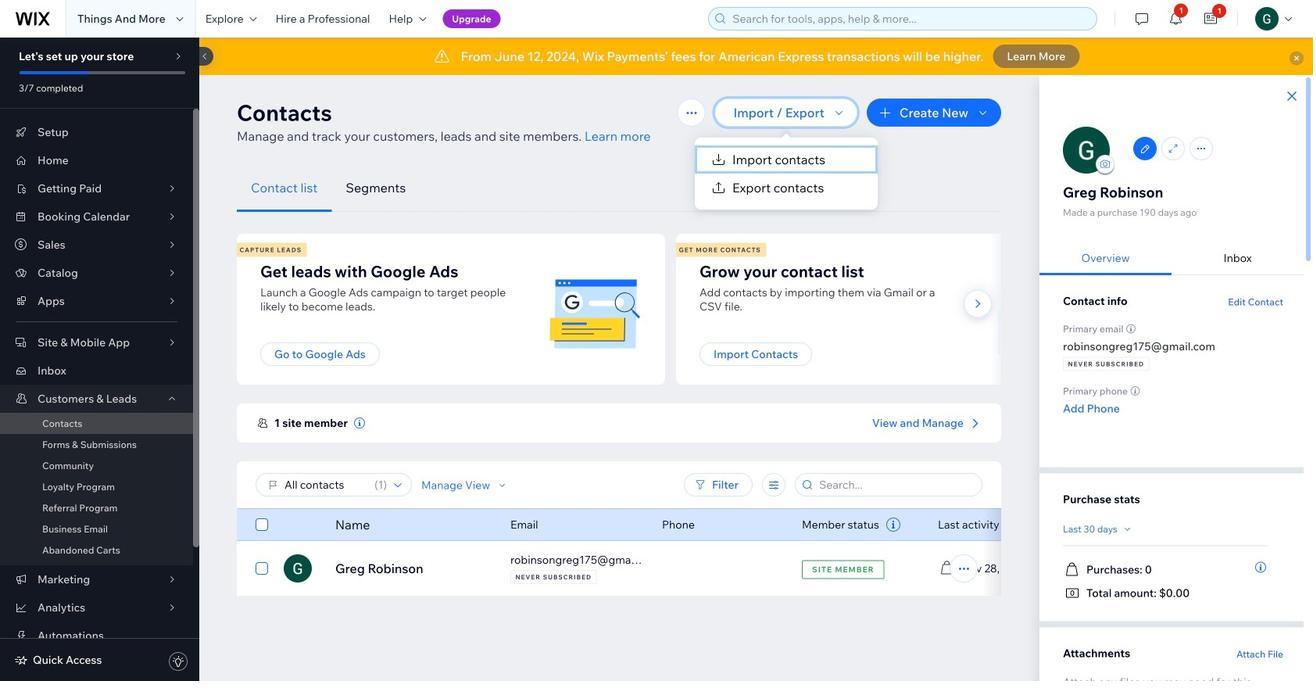 Task type: locate. For each thing, give the bounding box(es) containing it.
None checkbox
[[256, 515, 268, 534], [256, 559, 268, 578], [256, 515, 268, 534], [256, 559, 268, 578]]

0 vertical spatial greg robinson image
[[1063, 127, 1110, 174]]

sidebar element
[[0, 35, 213, 681]]

1 vertical spatial greg robinson image
[[284, 554, 312, 583]]

tab list
[[237, 164, 1002, 212], [1040, 242, 1304, 275]]

1 vertical spatial tab list
[[1040, 242, 1304, 275]]

menu
[[695, 145, 878, 202]]

0 vertical spatial tab list
[[237, 164, 1002, 212]]

1 horizontal spatial tab list
[[1040, 242, 1304, 275]]

Search... field
[[815, 474, 977, 496]]

Unsaved view field
[[280, 474, 370, 496]]

list
[[235, 234, 1111, 394]]

alert
[[199, 38, 1314, 75]]

0 horizontal spatial tab list
[[237, 164, 1002, 212]]

greg robinson image
[[1063, 127, 1110, 174], [284, 554, 312, 583]]

1 horizontal spatial greg robinson image
[[1063, 127, 1110, 174]]



Task type: vqa. For each thing, say whether or not it's contained in the screenshot.
or
no



Task type: describe. For each thing, give the bounding box(es) containing it.
0 horizontal spatial greg robinson image
[[284, 554, 312, 583]]

Search for tools, apps, help & more... field
[[728, 8, 1092, 30]]



